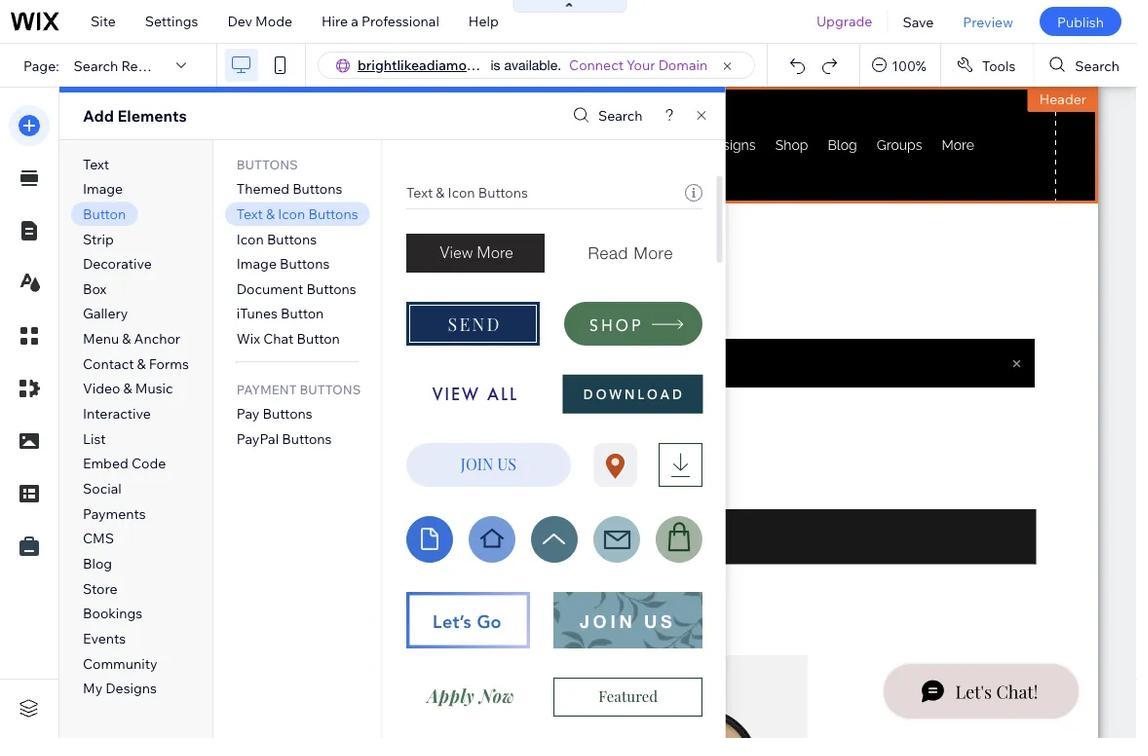 Task type: describe. For each thing, give the bounding box(es) containing it.
1 vertical spatial search button
[[568, 102, 643, 130]]

paypal
[[237, 431, 279, 448]]

buttons themed buttons text & icon buttons icon buttons image buttons document buttons itunes button wix chat button
[[237, 156, 358, 347]]

change
[[114, 246, 163, 263]]

dev mode
[[228, 13, 293, 30]]

embed
[[83, 455, 128, 472]]

connect
[[569, 57, 624, 74]]

video
[[83, 380, 120, 397]]

my
[[83, 680, 103, 697]]

gallery
[[83, 305, 128, 322]]

2 horizontal spatial search
[[1076, 57, 1120, 74]]

itunes
[[237, 305, 278, 322]]

strip
[[83, 230, 114, 247]]

wix
[[237, 330, 260, 347]]

add
[[83, 106, 114, 126]]

is
[[491, 57, 501, 73]]

help
[[469, 13, 499, 30]]

professional
[[362, 13, 440, 30]]

interactive
[[83, 405, 151, 422]]

decorative
[[83, 255, 152, 272]]

save button
[[888, 0, 949, 43]]

available.
[[504, 57, 562, 73]]

hire a professional
[[322, 13, 440, 30]]

text for text image button strip decorative box gallery menu & anchor contact & forms video & music interactive list embed code social payments cms blog store bookings events community my designs
[[83, 155, 109, 172]]

contact
[[83, 355, 134, 372]]

is available. connect your domain
[[491, 57, 708, 74]]

bookings
[[83, 605, 143, 622]]

hire
[[322, 13, 348, 30]]

results
[[121, 57, 168, 74]]

preview
[[963, 13, 1014, 30]]

2 vertical spatial button
[[297, 330, 340, 347]]

text for text & icon buttons
[[406, 184, 433, 201]]

music
[[135, 380, 173, 397]]

payment
[[237, 382, 297, 398]]

search results
[[74, 57, 168, 74]]

0 horizontal spatial search
[[74, 57, 118, 74]]

store
[[83, 580, 117, 597]]

domain
[[659, 57, 708, 74]]

settings
[[145, 13, 198, 30]]

0 horizontal spatial header
[[166, 246, 214, 263]]

designs
[[106, 680, 157, 697]]

box
[[83, 280, 107, 297]]

social
[[83, 480, 122, 497]]

chat
[[263, 330, 294, 347]]

pay
[[237, 406, 260, 423]]

button inside text image button strip decorative box gallery menu & anchor contact & forms video & music interactive list embed code social payments cms blog store bookings events community my designs
[[83, 205, 126, 222]]

change header design
[[114, 246, 261, 263]]

1 horizontal spatial edit
[[334, 246, 359, 263]]

1 vertical spatial icon
[[278, 205, 305, 222]]

1 horizontal spatial search
[[598, 107, 643, 124]]



Task type: vqa. For each thing, say whether or not it's contained in the screenshot.
the top Quick Edit
yes



Task type: locate. For each thing, give the bounding box(es) containing it.
2 vertical spatial icon
[[237, 230, 264, 247]]

text & icon buttons
[[406, 184, 528, 201]]

0 horizontal spatial image
[[83, 180, 123, 197]]

list
[[83, 430, 106, 447]]

publish button
[[1040, 7, 1122, 36]]

2 vertical spatial text
[[237, 205, 263, 222]]

quick
[[110, 111, 148, 128], [293, 246, 331, 263]]

a
[[351, 13, 359, 30]]

quick edit down 'results'
[[110, 111, 176, 128]]

1 vertical spatial edit
[[334, 246, 359, 263]]

1 horizontal spatial quick
[[293, 246, 331, 263]]

anchor
[[134, 330, 180, 347]]

quick down search results
[[110, 111, 148, 128]]

1 vertical spatial image
[[237, 255, 277, 272]]

quick up document
[[293, 246, 331, 263]]

text inside buttons themed buttons text & icon buttons icon buttons image buttons document buttons itunes button wix chat button
[[237, 205, 263, 222]]

header down publish button
[[1040, 91, 1087, 108]]

1 horizontal spatial header
[[1040, 91, 1087, 108]]

text inside text image button strip decorative box gallery menu & anchor contact & forms video & music interactive list embed code social payments cms blog store bookings events community my designs
[[83, 155, 109, 172]]

& inside buttons themed buttons text & icon buttons icon buttons image buttons document buttons itunes button wix chat button
[[266, 205, 275, 222]]

2 horizontal spatial text
[[406, 184, 433, 201]]

image inside buttons themed buttons text & icon buttons icon buttons image buttons document buttons itunes button wix chat button
[[237, 255, 277, 272]]

dev
[[228, 13, 252, 30]]

payment buttons pay buttons paypal buttons
[[237, 382, 361, 448]]

search button down is available. connect your domain
[[568, 102, 643, 130]]

site
[[91, 13, 116, 30]]

tools button
[[942, 44, 1034, 87]]

preview button
[[949, 0, 1028, 43]]

menu
[[83, 330, 119, 347]]

0 vertical spatial quick
[[110, 111, 148, 128]]

search
[[74, 57, 118, 74], [1076, 57, 1120, 74], [598, 107, 643, 124]]

100%
[[892, 57, 927, 74]]

mode
[[256, 13, 293, 30]]

save
[[903, 13, 934, 30]]

0 vertical spatial icon
[[448, 184, 475, 201]]

publish
[[1058, 13, 1104, 30]]

1 vertical spatial quick
[[293, 246, 331, 263]]

code
[[132, 455, 166, 472]]

0 vertical spatial search button
[[1035, 44, 1138, 87]]

payments
[[83, 505, 146, 522]]

0 horizontal spatial edit
[[151, 111, 176, 128]]

1 vertical spatial header
[[166, 246, 214, 263]]

edit
[[151, 111, 176, 128], [334, 246, 359, 263]]

2 horizontal spatial icon
[[448, 184, 475, 201]]

0 horizontal spatial search button
[[568, 102, 643, 130]]

search button down publish button
[[1035, 44, 1138, 87]]

search down your
[[598, 107, 643, 124]]

&
[[436, 184, 444, 201], [266, 205, 275, 222], [122, 330, 131, 347], [137, 355, 146, 372], [123, 380, 132, 397]]

1 horizontal spatial text
[[237, 205, 263, 222]]

blog
[[83, 555, 112, 572]]

0 horizontal spatial quick edit
[[110, 111, 176, 128]]

text image button strip decorative box gallery menu & anchor contact & forms video & music interactive list embed code social payments cms blog store bookings events community my designs
[[83, 155, 189, 697]]

image
[[83, 180, 123, 197], [237, 255, 277, 272]]

tools
[[983, 57, 1016, 74]]

events
[[83, 630, 126, 647]]

quick edit up document
[[293, 246, 359, 263]]

1 horizontal spatial search button
[[1035, 44, 1138, 87]]

1 vertical spatial quick edit
[[293, 246, 359, 263]]

100% button
[[861, 44, 941, 87]]

community
[[83, 655, 157, 672]]

0 vertical spatial header
[[1040, 91, 1087, 108]]

image up document
[[237, 255, 277, 272]]

icon
[[448, 184, 475, 201], [278, 205, 305, 222], [237, 230, 264, 247]]

quick edit
[[110, 111, 176, 128], [293, 246, 359, 263]]

button up strip
[[83, 205, 126, 222]]

image up strip
[[83, 180, 123, 197]]

header left design
[[166, 246, 214, 263]]

add elements
[[83, 106, 187, 126]]

0 horizontal spatial quick
[[110, 111, 148, 128]]

0 vertical spatial text
[[83, 155, 109, 172]]

themed
[[237, 180, 290, 197]]

0 vertical spatial button
[[83, 205, 126, 222]]

forms
[[149, 355, 189, 372]]

elements
[[117, 106, 187, 126]]

brightlikeadiamond.com
[[358, 57, 515, 74]]

header
[[1040, 91, 1087, 108], [166, 246, 214, 263]]

1 horizontal spatial quick edit
[[293, 246, 359, 263]]

upgrade
[[817, 13, 873, 30]]

0 horizontal spatial icon
[[237, 230, 264, 247]]

button
[[83, 205, 126, 222], [281, 305, 324, 322], [297, 330, 340, 347]]

document
[[237, 280, 304, 297]]

search button
[[1035, 44, 1138, 87], [568, 102, 643, 130]]

search down 'publish'
[[1076, 57, 1120, 74]]

0 vertical spatial image
[[83, 180, 123, 197]]

1 horizontal spatial icon
[[278, 205, 305, 222]]

image inside text image button strip decorative box gallery menu & anchor contact & forms video & music interactive list embed code social payments cms blog store bookings events community my designs
[[83, 180, 123, 197]]

your
[[627, 57, 656, 74]]

buttons
[[237, 156, 298, 172], [293, 180, 342, 197], [478, 184, 528, 201], [308, 205, 358, 222], [267, 230, 317, 247], [280, 255, 330, 272], [307, 280, 357, 297], [300, 382, 361, 398], [263, 406, 313, 423], [282, 431, 332, 448]]

1 horizontal spatial image
[[237, 255, 277, 272]]

button up chat
[[281, 305, 324, 322]]

0 vertical spatial edit
[[151, 111, 176, 128]]

search down site
[[74, 57, 118, 74]]

text
[[83, 155, 109, 172], [406, 184, 433, 201], [237, 205, 263, 222]]

0 vertical spatial quick edit
[[110, 111, 176, 128]]

cms
[[83, 530, 114, 547]]

design
[[217, 246, 261, 263]]

0 horizontal spatial text
[[83, 155, 109, 172]]

1 vertical spatial button
[[281, 305, 324, 322]]

button right chat
[[297, 330, 340, 347]]

1 vertical spatial text
[[406, 184, 433, 201]]



